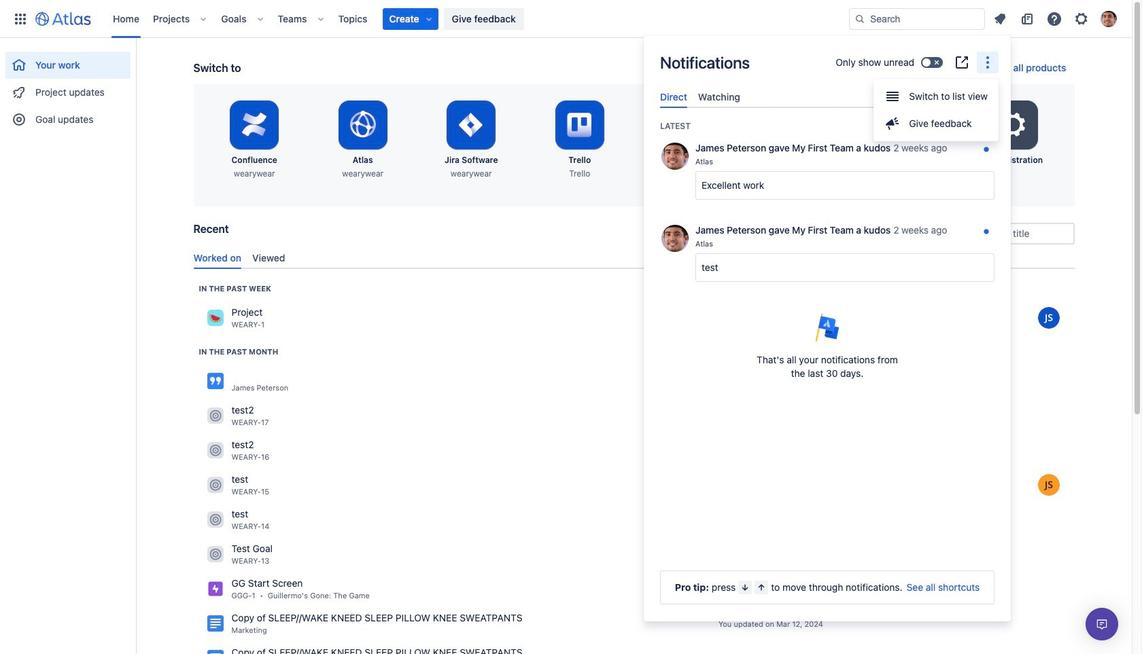 Task type: describe. For each thing, give the bounding box(es) containing it.
arrow down image
[[740, 583, 751, 594]]

switch to... image
[[12, 11, 29, 27]]

1 vertical spatial settings image
[[997, 109, 1030, 141]]

3 townsquare image from the top
[[207, 478, 223, 494]]

0 vertical spatial settings image
[[1074, 11, 1090, 27]]

1 townsquare image from the top
[[207, 408, 223, 425]]

2 townsquare image from the top
[[207, 512, 223, 529]]

account image
[[1101, 11, 1117, 27]]

0 horizontal spatial group
[[5, 38, 131, 137]]

2 heading from the top
[[199, 347, 278, 358]]

search image
[[855, 13, 866, 24]]

1 horizontal spatial group
[[874, 79, 999, 141]]

1 townsquare image from the top
[[207, 310, 223, 327]]



Task type: locate. For each thing, give the bounding box(es) containing it.
townsquare image
[[207, 310, 223, 327], [207, 443, 223, 459], [207, 478, 223, 494]]

Filter by title field
[[955, 224, 1073, 243]]

notifications image
[[992, 11, 1009, 27]]

tab list
[[655, 86, 1000, 108], [188, 247, 1080, 269]]

settings image
[[1074, 11, 1090, 27], [997, 109, 1030, 141]]

1 heading from the top
[[199, 283, 271, 294]]

2 vertical spatial confluence image
[[207, 651, 223, 655]]

open intercom messenger image
[[1094, 617, 1111, 633]]

1 vertical spatial townsquare image
[[207, 443, 223, 459]]

1 vertical spatial tab list
[[188, 247, 1080, 269]]

0 vertical spatial townsquare image
[[207, 408, 223, 425]]

more image
[[980, 54, 996, 71]]

0 vertical spatial tab list
[[655, 86, 1000, 108]]

0 vertical spatial heading
[[199, 283, 271, 294]]

group
[[5, 38, 131, 137], [874, 79, 999, 141]]

confluence image
[[207, 374, 223, 390], [207, 616, 223, 633], [207, 651, 223, 655]]

dialog
[[644, 35, 1011, 622]]

townsquare image
[[207, 408, 223, 425], [207, 512, 223, 529], [207, 547, 223, 563]]

open notifications in a new tab image
[[954, 54, 970, 71]]

top element
[[8, 0, 849, 38]]

0 vertical spatial townsquare image
[[207, 310, 223, 327]]

2 vertical spatial townsquare image
[[207, 478, 223, 494]]

2 townsquare image from the top
[[207, 443, 223, 459]]

banner
[[0, 0, 1132, 38]]

jira image
[[207, 582, 223, 598]]

Search field
[[849, 8, 985, 30]]

1 horizontal spatial settings image
[[1074, 11, 1090, 27]]

0 vertical spatial confluence image
[[207, 374, 223, 390]]

0 horizontal spatial settings image
[[997, 109, 1030, 141]]

2 confluence image from the top
[[207, 616, 223, 633]]

heading
[[199, 283, 271, 294], [199, 347, 278, 358]]

3 townsquare image from the top
[[207, 547, 223, 563]]

1 vertical spatial heading
[[199, 347, 278, 358]]

1 vertical spatial townsquare image
[[207, 512, 223, 529]]

help image
[[1047, 11, 1063, 27]]

arrow up image
[[756, 583, 767, 594]]

3 confluence image from the top
[[207, 651, 223, 655]]

2 vertical spatial townsquare image
[[207, 547, 223, 563]]

1 confluence image from the top
[[207, 374, 223, 390]]

None search field
[[849, 8, 985, 30]]

1 vertical spatial confluence image
[[207, 616, 223, 633]]



Task type: vqa. For each thing, say whether or not it's contained in the screenshot.
text field
no



